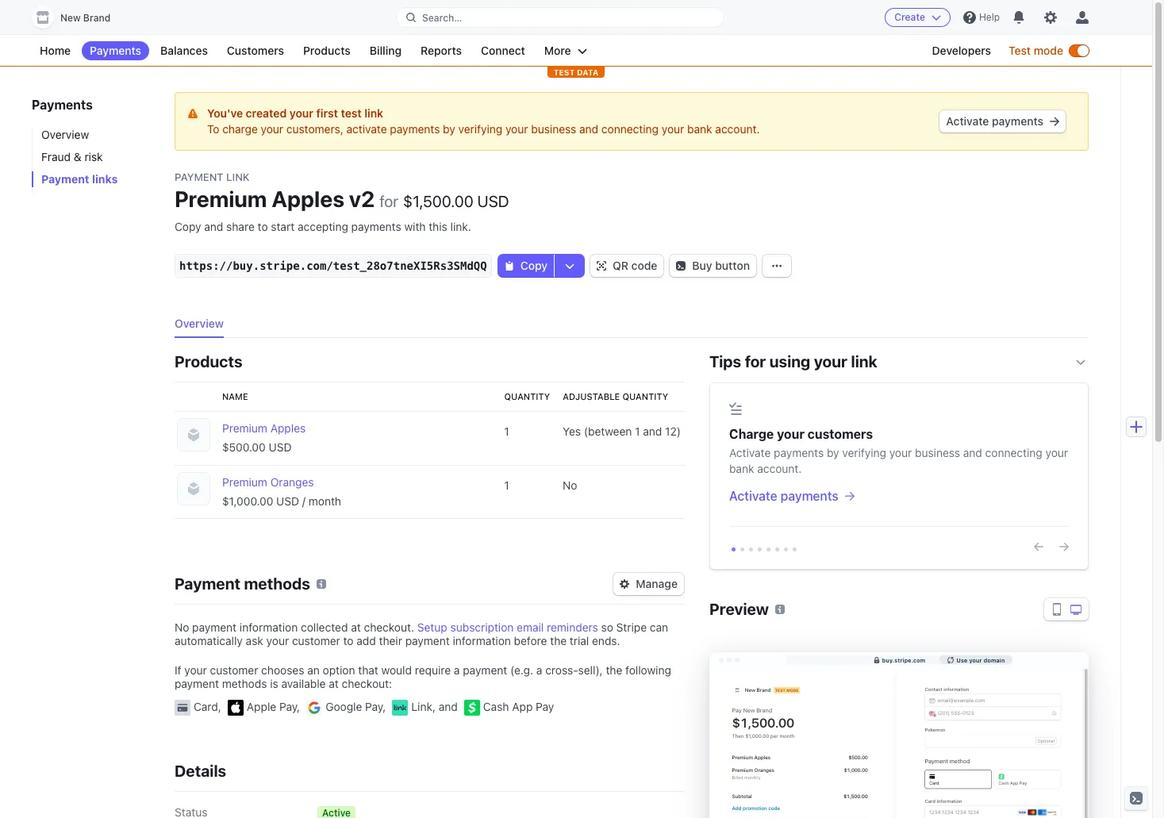 Task type: locate. For each thing, give the bounding box(es) containing it.
products down the overview 'button'
[[175, 352, 243, 371]]

pay down checkout:
[[365, 700, 383, 714]]

0 horizontal spatial no
[[175, 621, 189, 634]]

1 vertical spatial activate
[[730, 446, 771, 460]]

1 horizontal spatial link
[[411, 700, 433, 714]]

link
[[365, 106, 384, 120], [851, 352, 878, 371]]

1 horizontal spatial activate payments
[[947, 114, 1044, 128]]

payment down fraud & risk
[[41, 172, 89, 186]]

methods inside the if your customer chooses an option that would require a payment (e.g. a cross-sell), the following payment methods is available at checkout:
[[222, 677, 267, 691]]

connecting
[[602, 122, 659, 136], [986, 446, 1043, 460]]

cross-
[[546, 664, 578, 677]]

1 horizontal spatial the
[[606, 664, 623, 677]]

, down checkout:
[[383, 700, 386, 714]]

payments link
[[82, 41, 149, 60]]

0 vertical spatial no
[[563, 479, 578, 492]]

test
[[1009, 44, 1031, 57]]

create
[[895, 11, 925, 23]]

payment links
[[41, 172, 118, 186]]

1 vertical spatial business
[[915, 446, 961, 460]]

0 horizontal spatial verifying
[[459, 122, 503, 136]]

1 vertical spatial to
[[343, 634, 354, 648]]

1 vertical spatial copy
[[521, 259, 548, 272]]

0 vertical spatial bank
[[688, 122, 713, 136]]

Search… text field
[[397, 8, 724, 27]]

usd inside premium apples $500.00 usd
[[269, 441, 292, 454]]

payment up require
[[405, 634, 450, 648]]

link right using
[[851, 352, 878, 371]]

0 horizontal spatial activate payments
[[730, 489, 839, 503]]

0 horizontal spatial at
[[329, 677, 339, 691]]

2 vertical spatial usd
[[276, 495, 299, 508]]

payment
[[175, 171, 224, 183], [41, 172, 89, 186], [175, 575, 241, 593]]

so
[[601, 621, 614, 634]]

premium up the $1,000.00
[[222, 475, 267, 489]]

developers link
[[924, 41, 999, 60]]

1 vertical spatial account.
[[758, 462, 802, 475]]

can
[[650, 621, 669, 634]]

information left "before"
[[453, 634, 511, 648]]

your
[[290, 106, 313, 120], [261, 122, 283, 136], [506, 122, 528, 136], [662, 122, 685, 136], [814, 352, 848, 371], [777, 427, 805, 441], [890, 446, 912, 460], [1046, 446, 1069, 460], [266, 634, 289, 648], [970, 657, 982, 663], [184, 664, 207, 677]]

connecting inside charge your customers activate payments by verifying your business and connecting your bank account.
[[986, 446, 1043, 460]]

svg image for buy button
[[677, 261, 686, 271]]

payments down brand
[[90, 44, 141, 57]]

the
[[550, 634, 567, 648], [606, 664, 623, 677]]

their
[[379, 634, 402, 648]]

the right sell),
[[606, 664, 623, 677]]

adjustable quantity
[[563, 391, 668, 402]]

overview link
[[32, 127, 159, 143]]

usd right $1,500.00
[[478, 192, 509, 210]]

quantity
[[504, 391, 550, 402], [623, 391, 668, 402]]

information up chooses
[[240, 621, 298, 634]]

0 horizontal spatial to
[[258, 220, 268, 233]]

option
[[323, 664, 355, 677]]

payment inside so stripe can automatically ask your customer to add their payment information before the trial ends.
[[405, 634, 450, 648]]

reports
[[421, 44, 462, 57]]

pay right app
[[536, 700, 554, 714]]

link down the if your customer chooses an option that would require a payment (e.g. a cross-sell), the following payment methods is available at checkout:
[[411, 700, 433, 714]]

buy.stripe.com
[[882, 657, 926, 663]]

premium up $500.00
[[222, 422, 267, 435]]

usd for apples
[[269, 441, 292, 454]]

at inside the if your customer chooses an option that would require a payment (e.g. a cross-sell), the following payment methods is available at checkout:
[[329, 677, 339, 691]]

1 vertical spatial apples
[[270, 422, 306, 435]]

activate payments link down charge your customers activate payments by verifying your business and connecting your bank account.
[[730, 487, 1069, 506]]

no down the yes
[[563, 479, 578, 492]]

apples inside premium apples $500.00 usd
[[270, 422, 306, 435]]

activate
[[347, 122, 387, 136]]

an
[[307, 664, 320, 677]]

0 vertical spatial for
[[380, 192, 399, 210]]

2 horizontal spatial svg image
[[772, 261, 782, 271]]

1 vertical spatial at
[[329, 677, 339, 691]]

3 pay from the left
[[536, 700, 554, 714]]

test data
[[554, 67, 599, 77]]

buy button
[[693, 259, 750, 272]]

by up $1,500.00
[[443, 122, 456, 136]]

connecting inside you've created your first test link to charge your customers, activate payments by verifying your business and connecting your bank account.
[[602, 122, 659, 136]]

overview inside 'button'
[[175, 317, 224, 330]]

0 vertical spatial business
[[531, 122, 577, 136]]

you've
[[207, 106, 243, 120]]

, left apple
[[218, 700, 221, 714]]

0 horizontal spatial copy
[[175, 220, 201, 233]]

,
[[218, 700, 221, 714], [297, 700, 300, 714], [383, 700, 386, 714], [433, 700, 436, 714]]

1 horizontal spatial by
[[827, 446, 840, 460]]

adjustable
[[563, 391, 620, 402]]

premium inside payment link premium apples v2 for $1,500.00 usd
[[175, 186, 267, 212]]

apples
[[272, 186, 345, 212], [270, 422, 306, 435]]

1
[[504, 425, 509, 438], [635, 425, 640, 438], [504, 479, 509, 492]]

1 horizontal spatial a
[[536, 664, 543, 677]]

oranges
[[270, 475, 314, 489]]

payment inside payment link premium apples v2 for $1,500.00 usd
[[175, 171, 224, 183]]

apple
[[247, 700, 276, 714]]

1 horizontal spatial bank
[[730, 462, 755, 475]]

1 vertical spatial no
[[175, 621, 189, 634]]

payments
[[992, 114, 1044, 128], [390, 122, 440, 136], [351, 220, 401, 233], [774, 446, 824, 460], [781, 489, 839, 503]]

start
[[271, 220, 295, 233]]

customer
[[292, 634, 340, 648], [210, 664, 258, 677]]

1 horizontal spatial business
[[915, 446, 961, 460]]

1 horizontal spatial pay
[[365, 700, 383, 714]]

svg image
[[505, 261, 514, 271], [772, 261, 782, 271], [620, 580, 630, 589]]

for right "tips"
[[745, 352, 766, 371]]

svg image left buy at right
[[677, 261, 686, 271]]

svg image inside the activate payments link
[[1050, 117, 1060, 126]]

business inside charge your customers activate payments by verifying your business and connecting your bank account.
[[915, 446, 961, 460]]

payment down to
[[175, 171, 224, 183]]

usd right $500.00
[[269, 441, 292, 454]]

1 horizontal spatial verifying
[[843, 446, 887, 460]]

no up if
[[175, 621, 189, 634]]

1 horizontal spatial quantity
[[623, 391, 668, 402]]

1 , from the left
[[218, 700, 221, 714]]

verifying
[[459, 122, 503, 136], [843, 446, 887, 460]]

at right the collected
[[351, 621, 361, 634]]

help
[[979, 11, 1000, 23]]

email
[[517, 621, 544, 634]]

information inside so stripe can automatically ask your customer to add their payment information before the trial ends.
[[453, 634, 511, 648]]

1 vertical spatial the
[[606, 664, 623, 677]]

methods up ask
[[244, 575, 310, 593]]

1 horizontal spatial products
[[303, 44, 351, 57]]

1 horizontal spatial customer
[[292, 634, 340, 648]]

activate payments down test
[[947, 114, 1044, 128]]

customer up an
[[292, 634, 340, 648]]

0 vertical spatial apples
[[272, 186, 345, 212]]

activate payments link down test
[[940, 110, 1066, 133]]

svg image inside manage link
[[620, 580, 630, 589]]

customer inside the if your customer chooses an option that would require a payment (e.g. a cross-sell), the following payment methods is available at checkout:
[[210, 664, 258, 677]]

0 horizontal spatial for
[[380, 192, 399, 210]]

customer down ask
[[210, 664, 258, 677]]

0 vertical spatial link
[[365, 106, 384, 120]]

month
[[309, 495, 341, 508]]

at right an
[[329, 677, 339, 691]]

pay for google pay
[[365, 700, 383, 714]]

apples up 'oranges'
[[270, 422, 306, 435]]

0 vertical spatial premium
[[175, 186, 267, 212]]

svg image inside qr code button
[[597, 261, 607, 271]]

0 horizontal spatial customer
[[210, 664, 258, 677]]

for inside payment link premium apples v2 for $1,500.00 usd
[[380, 192, 399, 210]]

1 vertical spatial connecting
[[986, 446, 1043, 460]]

0 vertical spatial payments
[[90, 44, 141, 57]]

app
[[512, 700, 533, 714]]

1 vertical spatial overview
[[175, 317, 224, 330]]

a right (e.g.
[[536, 664, 543, 677]]

0 horizontal spatial overview
[[41, 128, 89, 141]]

new brand button
[[32, 6, 126, 29]]

1 horizontal spatial information
[[453, 634, 511, 648]]

0 horizontal spatial pay
[[279, 700, 297, 714]]

2 vertical spatial premium
[[222, 475, 267, 489]]

yes (between 1 and 12)
[[563, 425, 681, 438]]

0 vertical spatial products
[[303, 44, 351, 57]]

0 vertical spatial at
[[351, 621, 361, 634]]

a right require
[[454, 664, 460, 677]]

1 vertical spatial customer
[[210, 664, 258, 677]]

at
[[351, 621, 361, 634], [329, 677, 339, 691]]

by down customers
[[827, 446, 840, 460]]

0 vertical spatial usd
[[478, 192, 509, 210]]

payment up automatically at left bottom
[[175, 575, 241, 593]]

for right v2
[[380, 192, 399, 210]]

home
[[40, 44, 71, 57]]

usd left /
[[276, 495, 299, 508]]

0 vertical spatial customer
[[292, 634, 340, 648]]

activate payments down charge
[[730, 489, 839, 503]]

1 vertical spatial verifying
[[843, 446, 887, 460]]

1 vertical spatial premium
[[222, 422, 267, 435]]

products left billing
[[303, 44, 351, 57]]

0 horizontal spatial bank
[[688, 122, 713, 136]]

balances
[[160, 44, 208, 57]]

help button
[[957, 5, 1007, 30]]

1 vertical spatial methods
[[222, 677, 267, 691]]

2 pay from the left
[[365, 700, 383, 714]]

1 vertical spatial bank
[[730, 462, 755, 475]]

payment for payment methods
[[175, 575, 241, 593]]

svg image for qr code
[[597, 261, 607, 271]]

premium inside premium oranges $1,000.00 usd / month
[[222, 475, 267, 489]]

quantity left adjustable
[[504, 391, 550, 402]]

the inside so stripe can automatically ask your customer to add their payment information before the trial ends.
[[550, 634, 567, 648]]

0 horizontal spatial quantity
[[504, 391, 550, 402]]

card
[[194, 700, 218, 714]]

0 vertical spatial overview
[[41, 128, 89, 141]]

1 vertical spatial link
[[851, 352, 878, 371]]

no
[[563, 479, 578, 492], [175, 621, 189, 634]]

1 vertical spatial by
[[827, 446, 840, 460]]

usd for oranges
[[276, 495, 299, 508]]

1 horizontal spatial copy
[[521, 259, 548, 272]]

premium inside premium apples $500.00 usd
[[222, 422, 267, 435]]

usd inside premium oranges $1,000.00 usd / month
[[276, 495, 299, 508]]

2 , from the left
[[297, 700, 300, 714]]

to left start
[[258, 220, 268, 233]]

pay right apple
[[279, 700, 297, 714]]

1 vertical spatial activate payments
[[730, 489, 839, 503]]

account. inside charge your customers activate payments by verifying your business and connecting your bank account.
[[758, 462, 802, 475]]

svg image for manage
[[620, 580, 630, 589]]

google
[[326, 700, 362, 714]]

0 vertical spatial connecting
[[602, 122, 659, 136]]

activate
[[947, 114, 989, 128], [730, 446, 771, 460], [730, 489, 778, 503]]

copy inside button
[[521, 259, 548, 272]]

0 horizontal spatial link
[[365, 106, 384, 120]]

https://buy.stripe.com/test_28o7tnexi5rs3smdqq button
[[179, 258, 487, 274]]

collected
[[301, 621, 348, 634]]

the left trial
[[550, 634, 567, 648]]

, down available
[[297, 700, 300, 714]]

1 horizontal spatial connecting
[[986, 446, 1043, 460]]

1 horizontal spatial at
[[351, 621, 361, 634]]

payment up card
[[175, 677, 219, 691]]

premium oranges $1,000.00 usd / month
[[222, 475, 341, 508]]

1 vertical spatial products
[[175, 352, 243, 371]]

link down charge
[[226, 171, 250, 183]]

1 horizontal spatial svg image
[[620, 580, 630, 589]]

new
[[60, 12, 81, 24]]

1 vertical spatial usd
[[269, 441, 292, 454]]

customer inside so stripe can automatically ask your customer to add their payment information before the trial ends.
[[292, 634, 340, 648]]

svg image
[[1050, 117, 1060, 126], [565, 261, 575, 271], [597, 261, 607, 271], [677, 261, 686, 271]]

to inside so stripe can automatically ask your customer to add their payment information before the trial ends.
[[343, 634, 354, 648]]

premium for premium oranges $1,000.00 usd / month
[[222, 475, 267, 489]]

0 vertical spatial the
[[550, 634, 567, 648]]

copy
[[175, 220, 201, 233], [521, 259, 548, 272]]

ask
[[246, 634, 263, 648]]

quantity up yes (between 1 and 12)
[[623, 391, 668, 402]]

0 vertical spatial verifying
[[459, 122, 503, 136]]

, down the if your customer chooses an option that would require a payment (e.g. a cross-sell), the following payment methods is available at checkout:
[[433, 700, 436, 714]]

0 vertical spatial by
[[443, 122, 456, 136]]

link up activate
[[365, 106, 384, 120]]

apples up copy and share to start accepting payments with this link.
[[272, 186, 345, 212]]

and inside you've created your first test link to charge your customers, activate payments by verifying your business and connecting your bank account.
[[580, 122, 599, 136]]

0 vertical spatial to
[[258, 220, 268, 233]]

chooses
[[261, 664, 304, 677]]

overview for the overview 'button'
[[175, 317, 224, 330]]

https://buy.stripe.com/test_28o7tnexi5rs3smdqq
[[179, 260, 487, 272]]

0 horizontal spatial business
[[531, 122, 577, 136]]

charge your customers activate payments by verifying your business and connecting your bank account.
[[730, 427, 1069, 475]]

svg image right copy button on the left top
[[565, 261, 575, 271]]

0 horizontal spatial svg image
[[505, 261, 514, 271]]

methods up apple
[[222, 677, 267, 691]]

svg image inside copy button
[[505, 261, 514, 271]]

qr code
[[613, 259, 658, 272]]

payments up "overview" link
[[32, 98, 93, 112]]

0 vertical spatial activate payments link
[[940, 110, 1066, 133]]

domain
[[984, 657, 1005, 663]]

svg image down mode
[[1050, 117, 1060, 126]]

0 vertical spatial account.
[[716, 122, 760, 136]]

1 a from the left
[[454, 664, 460, 677]]

so stripe can automatically ask your customer to add their payment information before the trial ends.
[[175, 621, 669, 648]]

0 vertical spatial link
[[226, 171, 250, 183]]

1 horizontal spatial no
[[563, 479, 578, 492]]

to left add
[[343, 634, 354, 648]]

svg image inside buy button button
[[677, 261, 686, 271]]

0 horizontal spatial a
[[454, 664, 460, 677]]

4 , from the left
[[433, 700, 436, 714]]

0 vertical spatial copy
[[175, 220, 201, 233]]

2 horizontal spatial pay
[[536, 700, 554, 714]]

with
[[404, 220, 426, 233]]

pay
[[279, 700, 297, 714], [365, 700, 383, 714], [536, 700, 554, 714]]

before
[[514, 634, 547, 648]]

more button
[[537, 41, 595, 60]]

developers
[[932, 44, 991, 57]]

charge
[[730, 427, 774, 441]]

use
[[957, 657, 968, 663]]

customers link
[[219, 41, 292, 60]]

1 pay from the left
[[279, 700, 297, 714]]

1 quantity from the left
[[504, 391, 550, 402]]

0 horizontal spatial link
[[226, 171, 250, 183]]

0 horizontal spatial by
[[443, 122, 456, 136]]

1 horizontal spatial overview
[[175, 317, 224, 330]]

1 horizontal spatial link
[[851, 352, 878, 371]]

customers,
[[286, 122, 344, 136]]

premium up share
[[175, 186, 267, 212]]

0 horizontal spatial connecting
[[602, 122, 659, 136]]

0 horizontal spatial the
[[550, 634, 567, 648]]

trial
[[570, 634, 589, 648]]

svg image left qr
[[597, 261, 607, 271]]

for
[[380, 192, 399, 210], [745, 352, 766, 371]]

copy and share to start accepting payments with this link.
[[175, 220, 471, 233]]

payments
[[90, 44, 141, 57], [32, 98, 93, 112]]

1 horizontal spatial for
[[745, 352, 766, 371]]

1 horizontal spatial to
[[343, 634, 354, 648]]



Task type: vqa. For each thing, say whether or not it's contained in the screenshot.
the data to the left
no



Task type: describe. For each thing, give the bounding box(es) containing it.
test
[[341, 106, 362, 120]]

using
[[770, 352, 811, 371]]

home link
[[32, 41, 79, 60]]

billing
[[370, 44, 402, 57]]

1 for yes (between 1 and 12)
[[504, 425, 509, 438]]

cash
[[483, 700, 509, 714]]

use your domain button
[[940, 656, 1013, 664]]

your inside so stripe can automatically ask your customer to add their payment information before the trial ends.
[[266, 634, 289, 648]]

button
[[715, 259, 750, 272]]

1 vertical spatial for
[[745, 352, 766, 371]]

copy button
[[498, 255, 554, 277]]

verifying inside you've created your first test link to charge your customers, activate payments by verifying your business and connecting your bank account.
[[459, 122, 503, 136]]

overview for "overview" link
[[41, 128, 89, 141]]

apple pay ,
[[247, 700, 300, 714]]

card ,
[[194, 700, 221, 714]]

verifying inside charge your customers activate payments by verifying your business and connecting your bank account.
[[843, 446, 887, 460]]

yes
[[563, 425, 581, 438]]

is
[[270, 677, 278, 691]]

add
[[357, 634, 376, 648]]

checkout:
[[342, 677, 392, 691]]

by inside you've created your first test link to charge your customers, activate payments by verifying your business and connecting your bank account.
[[443, 122, 456, 136]]

buy
[[693, 259, 713, 272]]

new brand
[[60, 12, 110, 24]]

brand
[[83, 12, 110, 24]]

available
[[281, 677, 326, 691]]

2 a from the left
[[536, 664, 543, 677]]

0 horizontal spatial information
[[240, 621, 298, 634]]

3 , from the left
[[383, 700, 386, 714]]

your inside the if your customer chooses an option that would require a payment (e.g. a cross-sell), the following payment methods is available at checkout:
[[184, 664, 207, 677]]

copy for copy and share to start accepting payments with this link.
[[175, 220, 201, 233]]

ends.
[[592, 634, 620, 648]]

fraud
[[41, 150, 71, 164]]

setup
[[417, 621, 448, 634]]

links
[[92, 172, 118, 186]]

name
[[222, 391, 248, 402]]

your inside button
[[970, 657, 982, 663]]

details
[[175, 762, 226, 780]]

activate inside charge your customers activate payments by verifying your business and connecting your bank account.
[[730, 446, 771, 460]]

premium for premium apples $500.00 usd
[[222, 422, 267, 435]]

qr code button
[[591, 255, 664, 277]]

overview button
[[175, 313, 233, 338]]

premium apples $500.00 usd
[[222, 422, 306, 454]]

charge
[[222, 122, 258, 136]]

code
[[632, 259, 658, 272]]

that
[[358, 664, 379, 677]]

google pay ,
[[326, 700, 386, 714]]

no payment information collected at checkout. setup subscription email reminders
[[175, 621, 598, 634]]

payments inside charge your customers activate payments by verifying your business and connecting your bank account.
[[774, 446, 824, 460]]

stripe
[[617, 621, 647, 634]]

payment left ask
[[192, 621, 237, 634]]

payment left (e.g.
[[463, 664, 507, 677]]

by inside charge your customers activate payments by verifying your business and connecting your bank account.
[[827, 446, 840, 460]]

you've created your first test link to charge your customers, activate payments by verifying your business and connecting your bank account.
[[207, 106, 760, 136]]

and inside charge your customers activate payments by verifying your business and connecting your bank account.
[[964, 446, 983, 460]]

svg image for copy
[[505, 261, 514, 271]]

payments inside payments link
[[90, 44, 141, 57]]

business inside you've created your first test link to charge your customers, activate payments by verifying your business and connecting your bank account.
[[531, 122, 577, 136]]

if
[[175, 664, 181, 677]]

billing link
[[362, 41, 410, 60]]

risk
[[85, 150, 103, 164]]

sell),
[[578, 664, 603, 677]]

fraud & risk
[[41, 150, 103, 164]]

apples inside payment link premium apples v2 for $1,500.00 usd
[[272, 186, 345, 212]]

svg image for activate payments
[[1050, 117, 1060, 126]]

the inside the if your customer chooses an option that would require a payment (e.g. a cross-sell), the following payment methods is available at checkout:
[[606, 664, 623, 677]]

this
[[429, 220, 448, 233]]

link inside you've created your first test link to charge your customers, activate payments by verifying your business and connecting your bank account.
[[365, 106, 384, 120]]

use your domain
[[957, 657, 1005, 663]]

payments inside you've created your first test link to charge your customers, activate payments by verifying your business and connecting your bank account.
[[390, 122, 440, 136]]

no for no
[[563, 479, 578, 492]]

search…
[[422, 12, 463, 23]]

0 horizontal spatial products
[[175, 352, 243, 371]]

1 vertical spatial link
[[411, 700, 433, 714]]

following
[[626, 664, 671, 677]]

create button
[[885, 8, 951, 27]]

0 vertical spatial methods
[[244, 575, 310, 593]]

v2
[[349, 186, 375, 212]]

payment links link
[[32, 171, 159, 187]]

0 vertical spatial activate payments
[[947, 114, 1044, 128]]

balances link
[[152, 41, 216, 60]]

manage link
[[614, 573, 684, 595]]

created
[[246, 106, 287, 120]]

2 vertical spatial activate
[[730, 489, 778, 503]]

connect
[[481, 44, 525, 57]]

2 quantity from the left
[[623, 391, 668, 402]]

payment for payment links
[[41, 172, 89, 186]]

1 vertical spatial activate payments link
[[730, 487, 1069, 506]]

bank inside you've created your first test link to charge your customers, activate payments by verifying your business and connecting your bank account.
[[688, 122, 713, 136]]

would
[[381, 664, 412, 677]]

tips
[[710, 352, 742, 371]]

no for no payment information collected at checkout. setup subscription email reminders
[[175, 621, 189, 634]]

manage
[[636, 577, 678, 591]]

payment for payment link premium apples v2 for $1,500.00 usd
[[175, 171, 224, 183]]

1 for no
[[504, 479, 509, 492]]

test
[[554, 67, 575, 77]]

(between
[[584, 425, 632, 438]]

more
[[544, 44, 571, 57]]

first
[[316, 106, 338, 120]]

pay for apple pay
[[279, 700, 297, 714]]

customers
[[808, 427, 873, 441]]

automatically
[[175, 634, 243, 648]]

link.
[[451, 220, 471, 233]]

link , and
[[411, 700, 458, 714]]

&
[[74, 150, 82, 164]]

1 vertical spatial payments
[[32, 98, 93, 112]]

qr
[[613, 259, 629, 272]]

bank inside charge your customers activate payments by verifying your business and connecting your bank account.
[[730, 462, 755, 475]]

if your customer chooses an option that would require a payment (e.g. a cross-sell), the following payment methods is available at checkout:
[[175, 664, 671, 691]]

share
[[226, 220, 255, 233]]

12)
[[665, 425, 681, 438]]

0 vertical spatial activate
[[947, 114, 989, 128]]

usd inside payment link premium apples v2 for $1,500.00 usd
[[478, 192, 509, 210]]

reminders
[[547, 621, 598, 634]]

Search… search field
[[397, 8, 724, 27]]

$1,500.00
[[403, 192, 474, 210]]

setup subscription email reminders link
[[417, 621, 598, 634]]

fraud & risk link
[[32, 149, 159, 165]]

copy for copy
[[521, 259, 548, 272]]

link inside payment link premium apples v2 for $1,500.00 usd
[[226, 171, 250, 183]]

buy button button
[[670, 255, 756, 277]]

/
[[302, 495, 306, 508]]

data
[[577, 67, 599, 77]]

account. inside you've created your first test link to charge your customers, activate payments by verifying your business and connecting your bank account.
[[716, 122, 760, 136]]

tips for using your link
[[710, 352, 878, 371]]



